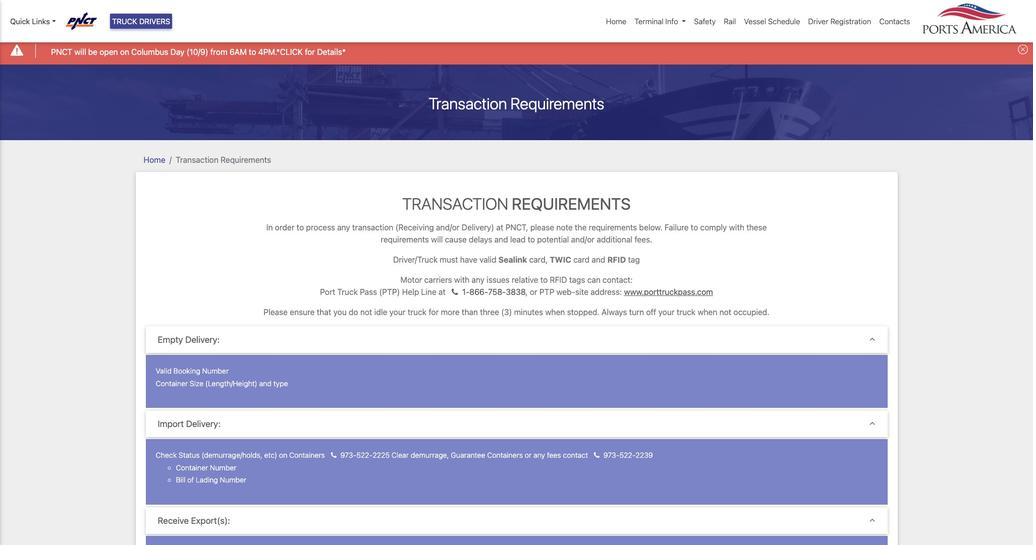 Task type: vqa. For each thing, say whether or not it's contained in the screenshot.
destinations
no



Task type: describe. For each thing, give the bounding box(es) containing it.
transaction
[[352, 223, 393, 232]]

be
[[88, 47, 97, 56]]

delivery: for import delivery:
[[186, 419, 221, 430]]

clear demurrage, guarantee containers or any fees contact
[[390, 451, 590, 460]]

demurrage,
[[411, 451, 449, 460]]

www.porttruckpass.com link
[[624, 288, 713, 297]]

with inside in order to process any transaction (receiving and/or delivery) at pnct, please note the requirements below. failure to comply with these requirements will cause delays and lead to potential and/or additional fees.
[[729, 223, 744, 232]]

driver
[[808, 17, 829, 26]]

1 vertical spatial transaction
[[176, 155, 218, 164]]

lading
[[196, 476, 218, 485]]

below.
[[639, 223, 663, 232]]

pnct,
[[505, 223, 528, 232]]

rail link
[[720, 12, 740, 31]]

valid booking number container size (length/height) and type
[[156, 367, 288, 388]]

(length/height)
[[205, 379, 257, 388]]

import
[[158, 419, 184, 430]]

ptp
[[539, 288, 554, 297]]

motor carriers with any issues relative to rfid tags can contact: port truck pass (ptp) help line at
[[320, 276, 633, 297]]

three
[[480, 308, 499, 317]]

2 not from the left
[[719, 308, 731, 317]]

phone image for 973-522-2239
[[594, 452, 600, 460]]

cause
[[445, 235, 467, 244]]

idle
[[374, 308, 387, 317]]

any inside import delivery: tab panel
[[533, 451, 545, 460]]

to right failure
[[691, 223, 698, 232]]

details*
[[317, 47, 346, 56]]

pnct will be open on columbus day (10/9) from 6am to 4pm.*click for details*
[[51, 47, 346, 56]]

will inside alert
[[74, 47, 86, 56]]

2 vertical spatial requirements
[[512, 194, 631, 213]]

will inside in order to process any transaction (receiving and/or delivery) at pnct, please note the requirements below. failure to comply with these requirements will cause delays and lead to potential and/or additional fees.
[[431, 235, 443, 244]]

in order to process any transaction (receiving and/or delivery) at pnct, please note the requirements below. failure to comply with these requirements will cause delays and lead to potential and/or additional fees.
[[266, 223, 767, 244]]

order
[[275, 223, 295, 232]]

3838
[[506, 288, 525, 297]]

to right "lead"
[[528, 235, 535, 244]]

bill
[[176, 476, 185, 485]]

carriers
[[424, 276, 452, 285]]

0 vertical spatial home link
[[602, 12, 631, 31]]

empty
[[158, 335, 183, 345]]

phone image
[[331, 452, 337, 460]]

1-866-758-3838
[[460, 288, 525, 297]]

0 horizontal spatial home
[[144, 155, 165, 164]]

issues
[[487, 276, 510, 285]]

0 vertical spatial or
[[530, 288, 537, 297]]

2239
[[636, 451, 653, 460]]

for inside alert
[[305, 47, 315, 56]]

twic
[[550, 255, 571, 264]]

size
[[190, 379, 204, 388]]

container inside valid booking number container size (length/height) and type
[[156, 379, 188, 388]]

1 horizontal spatial and/or
[[571, 235, 595, 244]]

www.porttruckpass.com
[[624, 288, 713, 297]]

quick
[[10, 17, 30, 26]]

these
[[747, 223, 767, 232]]

off
[[646, 308, 656, 317]]

card,
[[529, 255, 548, 264]]

any inside 'motor carriers with any issues relative to rfid tags can contact: port truck pass (ptp) help line at'
[[472, 276, 485, 285]]

2225
[[373, 451, 390, 460]]

turn
[[629, 308, 644, 317]]

address:
[[591, 288, 622, 297]]

terminal info
[[635, 17, 678, 26]]

driver/truck
[[393, 255, 438, 264]]

potential
[[537, 235, 569, 244]]

open
[[100, 47, 118, 56]]

stopped.
[[567, 308, 600, 317]]

import delivery:
[[158, 419, 221, 430]]

1 vertical spatial requirements
[[221, 155, 271, 164]]

any inside in order to process any transaction (receiving and/or delivery) at pnct, please note the requirements below. failure to comply with these requirements will cause delays and lead to potential and/or additional fees.
[[337, 223, 350, 232]]

phone image for 1-866-758-3838
[[452, 288, 458, 296]]

(3)
[[501, 308, 512, 317]]

registration
[[831, 17, 871, 26]]

973-522-2225
[[339, 451, 390, 460]]

number inside valid booking number container size (length/height) and type
[[202, 367, 229, 376]]

522- for 2225
[[356, 451, 373, 460]]

of
[[187, 476, 194, 485]]

more
[[441, 308, 460, 317]]

1 vertical spatial for
[[429, 308, 439, 317]]

terminal info link
[[631, 12, 690, 31]]

1 containers from the left
[[289, 451, 325, 460]]

info
[[665, 17, 678, 26]]

container number bill of lading number
[[176, 464, 246, 485]]

vessel
[[744, 17, 766, 26]]

0 vertical spatial transaction
[[429, 94, 507, 113]]

driver registration link
[[804, 12, 875, 31]]

please
[[530, 223, 554, 232]]

or inside tab panel
[[525, 451, 532, 460]]

rail
[[724, 17, 736, 26]]

1 your from the left
[[389, 308, 406, 317]]

do
[[349, 308, 358, 317]]

contact:
[[603, 276, 633, 285]]

valid
[[480, 255, 496, 264]]

0 vertical spatial requirements
[[511, 94, 604, 113]]

export(s):
[[191, 516, 230, 526]]

delivery: for empty delivery:
[[185, 335, 220, 345]]

receive
[[158, 516, 189, 526]]

booking
[[173, 367, 200, 376]]

check
[[156, 451, 177, 460]]

and inside valid booking number container size (length/height) and type
[[259, 379, 272, 388]]

at inside in order to process any transaction (receiving and/or delivery) at pnct, please note the requirements below. failure to comply with these requirements will cause delays and lead to potential and/or additional fees.
[[496, 223, 503, 232]]

close image
[[1018, 45, 1028, 55]]

guarantee
[[451, 451, 485, 460]]

866-
[[469, 288, 488, 297]]

1 vertical spatial transaction requirements
[[176, 155, 271, 164]]

truck drivers link
[[110, 14, 172, 29]]



Task type: locate. For each thing, give the bounding box(es) containing it.
1 horizontal spatial any
[[472, 276, 485, 285]]

1 horizontal spatial 522-
[[620, 451, 636, 460]]

rfid
[[608, 255, 626, 264], [550, 276, 567, 285]]

0 horizontal spatial 522-
[[356, 451, 373, 460]]

on inside alert
[[120, 47, 129, 56]]

0 horizontal spatial and
[[259, 379, 272, 388]]

0 horizontal spatial phone image
[[452, 288, 458, 296]]

2 522- from the left
[[620, 451, 636, 460]]

0 vertical spatial truck
[[112, 17, 137, 26]]

at left pnct,
[[496, 223, 503, 232]]

transaction
[[429, 94, 507, 113], [176, 155, 218, 164], [402, 194, 508, 213]]

your right idle on the left of the page
[[389, 308, 406, 317]]

please
[[264, 308, 288, 317]]

tab list containing empty delivery:
[[146, 327, 888, 546]]

not right do
[[360, 308, 372, 317]]

to up the ptp
[[540, 276, 548, 285]]

when
[[545, 308, 565, 317], [698, 308, 717, 317]]

2 your from the left
[[658, 308, 675, 317]]

1 vertical spatial and/or
[[571, 235, 595, 244]]

973- left "2239"
[[604, 451, 620, 460]]

will left cause in the top of the page
[[431, 235, 443, 244]]

truck inside 'motor carriers with any issues relative to rfid tags can contact: port truck pass (ptp) help line at'
[[337, 288, 358, 297]]

1 vertical spatial on
[[279, 451, 287, 460]]

0 horizontal spatial for
[[305, 47, 315, 56]]

delivery: right "import"
[[186, 419, 221, 430]]

to right order
[[297, 223, 304, 232]]

522- for 2239
[[620, 451, 636, 460]]

0 horizontal spatial containers
[[289, 451, 325, 460]]

1 horizontal spatial will
[[431, 235, 443, 244]]

1 horizontal spatial requirements
[[589, 223, 637, 232]]

and/or up cause in the top of the page
[[436, 223, 460, 232]]

2 vertical spatial any
[[533, 451, 545, 460]]

must
[[440, 255, 458, 264]]

for left details*
[[305, 47, 315, 56]]

containers
[[289, 451, 325, 460], [487, 451, 523, 460]]

your
[[389, 308, 406, 317], [658, 308, 675, 317]]

0 vertical spatial any
[[337, 223, 350, 232]]

1 horizontal spatial truck
[[337, 288, 358, 297]]

0 horizontal spatial truck
[[112, 17, 137, 26]]

additional
[[597, 235, 632, 244]]

from
[[210, 47, 227, 56]]

0 horizontal spatial any
[[337, 223, 350, 232]]

0 vertical spatial rfid
[[608, 255, 626, 264]]

0 vertical spatial will
[[74, 47, 86, 56]]

1 horizontal spatial when
[[698, 308, 717, 317]]

0 horizontal spatial at
[[439, 288, 446, 297]]

(receiving
[[396, 223, 434, 232]]

web-
[[557, 288, 575, 297]]

truck right port
[[337, 288, 358, 297]]

when down www.porttruckpass.com link
[[698, 308, 717, 317]]

phone image left 1-
[[452, 288, 458, 296]]

1 when from the left
[[545, 308, 565, 317]]

and/or down the
[[571, 235, 595, 244]]

1 522- from the left
[[356, 451, 373, 460]]

0 horizontal spatial requirements
[[381, 235, 429, 244]]

schedule
[[768, 17, 800, 26]]

phone image inside 973-522-2239 link
[[594, 452, 600, 460]]

0 vertical spatial container
[[156, 379, 188, 388]]

will left be
[[74, 47, 86, 56]]

0 vertical spatial requirements
[[589, 223, 637, 232]]

1 vertical spatial phone image
[[594, 452, 600, 460]]

1 horizontal spatial home
[[606, 17, 627, 26]]

0 horizontal spatial when
[[545, 308, 565, 317]]

2 vertical spatial number
[[220, 476, 246, 485]]

can
[[587, 276, 601, 285]]

1 horizontal spatial and
[[494, 235, 508, 244]]

0 vertical spatial with
[[729, 223, 744, 232]]

receive export(s):
[[158, 516, 230, 526]]

1 vertical spatial requirements
[[381, 235, 429, 244]]

1 horizontal spatial at
[[496, 223, 503, 232]]

1 horizontal spatial home link
[[602, 12, 631, 31]]

to inside the pnct will be open on columbus day (10/9) from 6am to 4pm.*click for details* link
[[249, 47, 256, 56]]

0 horizontal spatial will
[[74, 47, 86, 56]]

6am
[[230, 47, 247, 56]]

in
[[266, 223, 273, 232]]

drivers
[[139, 17, 170, 26]]

to right 6am
[[249, 47, 256, 56]]

1 vertical spatial and
[[592, 255, 605, 264]]

1 horizontal spatial phone image
[[594, 452, 600, 460]]

delivery: inside "import delivery:" link
[[186, 419, 221, 430]]

or right ,
[[530, 288, 537, 297]]

973- for 973-522-2225
[[341, 451, 356, 460]]

1 vertical spatial any
[[472, 276, 485, 285]]

2 vertical spatial and
[[259, 379, 272, 388]]

2 973- from the left
[[604, 451, 620, 460]]

2 vertical spatial transaction requirements
[[402, 194, 631, 213]]

1 horizontal spatial 973-
[[604, 451, 620, 460]]

1 truck from the left
[[408, 308, 427, 317]]

0 vertical spatial on
[[120, 47, 129, 56]]

occupied.
[[734, 308, 770, 317]]

rfid inside 'motor carriers with any issues relative to rfid tags can contact: port truck pass (ptp) help line at'
[[550, 276, 567, 285]]

973-522-2239
[[602, 451, 653, 460]]

driver registration
[[808, 17, 871, 26]]

delivery: inside empty delivery: link
[[185, 335, 220, 345]]

contacts link
[[875, 12, 914, 31]]

phone image
[[452, 288, 458, 296], [594, 452, 600, 460]]

0 vertical spatial number
[[202, 367, 229, 376]]

container down valid
[[156, 379, 188, 388]]

driver/truck must have valid sealink card, twic card and rfid tag
[[393, 255, 640, 264]]

delivery:
[[185, 335, 220, 345], [186, 419, 221, 430]]

than
[[462, 308, 478, 317]]

requirements
[[589, 223, 637, 232], [381, 235, 429, 244]]

on for columbus
[[120, 47, 129, 56]]

with up 1-
[[454, 276, 470, 285]]

1 vertical spatial truck
[[337, 288, 358, 297]]

0 horizontal spatial and/or
[[436, 223, 460, 232]]

on for containers
[[279, 451, 287, 460]]

the
[[575, 223, 587, 232]]

2 when from the left
[[698, 308, 717, 317]]

lead
[[510, 235, 526, 244]]

1 horizontal spatial with
[[729, 223, 744, 232]]

2 horizontal spatial and
[[592, 255, 605, 264]]

pnct will be open on columbus day (10/9) from 6am to 4pm.*click for details* link
[[51, 46, 346, 58]]

safety link
[[690, 12, 720, 31]]

for left the more
[[429, 308, 439, 317]]

0 vertical spatial transaction requirements
[[429, 94, 604, 113]]

0 vertical spatial and/or
[[436, 223, 460, 232]]

truck down help
[[408, 308, 427, 317]]

(10/9)
[[187, 47, 208, 56]]

or left 'fees'
[[525, 451, 532, 460]]

1 vertical spatial with
[[454, 276, 470, 285]]

and right card
[[592, 255, 605, 264]]

0 horizontal spatial home link
[[144, 155, 165, 164]]

contact
[[563, 451, 588, 460]]

minutes
[[514, 308, 543, 317]]

site
[[575, 288, 588, 297]]

always
[[602, 308, 627, 317]]

4pm.*click
[[258, 47, 303, 56]]

quick links link
[[10, 16, 56, 27]]

phone image inside "1-866-758-3838" link
[[452, 288, 458, 296]]

truck down www.porttruckpass.com link
[[677, 308, 696, 317]]

delivery: right empty on the left bottom
[[185, 335, 220, 345]]

containers down "import delivery:" link
[[487, 451, 523, 460]]

1 vertical spatial container
[[176, 464, 208, 472]]

container inside container number bill of lading number
[[176, 464, 208, 472]]

requirements up additional
[[589, 223, 637, 232]]

vessel schedule link
[[740, 12, 804, 31]]

2 containers from the left
[[487, 451, 523, 460]]

motor
[[400, 276, 422, 285]]

0 horizontal spatial 973-
[[341, 451, 356, 460]]

etc)
[[264, 451, 277, 460]]

requirements
[[511, 94, 604, 113], [221, 155, 271, 164], [512, 194, 631, 213]]

1 vertical spatial home
[[144, 155, 165, 164]]

0 vertical spatial home
[[606, 17, 627, 26]]

contacts
[[879, 17, 910, 26]]

and inside in order to process any transaction (receiving and/or delivery) at pnct, please note the requirements below. failure to comply with these requirements will cause delays and lead to potential and/or additional fees.
[[494, 235, 508, 244]]

tab list
[[146, 327, 888, 546]]

1 vertical spatial number
[[210, 464, 237, 472]]

or
[[530, 288, 537, 297], [525, 451, 532, 460]]

relative
[[512, 276, 538, 285]]

any left 'fees'
[[533, 451, 545, 460]]

process
[[306, 223, 335, 232]]

any right process at the top of page
[[337, 223, 350, 232]]

0 vertical spatial phone image
[[452, 288, 458, 296]]

1 horizontal spatial rfid
[[608, 255, 626, 264]]

at inside 'motor carriers with any issues relative to rfid tags can contact: port truck pass (ptp) help line at'
[[439, 288, 446, 297]]

ensure
[[290, 308, 315, 317]]

1 horizontal spatial on
[[279, 451, 287, 460]]

status
[[179, 451, 200, 460]]

1 horizontal spatial for
[[429, 308, 439, 317]]

2 truck from the left
[[677, 308, 696, 317]]

0 horizontal spatial truck
[[408, 308, 427, 317]]

1-
[[462, 288, 469, 297]]

0 horizontal spatial your
[[389, 308, 406, 317]]

truck left 'drivers'
[[112, 17, 137, 26]]

1 horizontal spatial not
[[719, 308, 731, 317]]

1-866-758-3838 link
[[448, 288, 525, 297]]

day
[[170, 47, 185, 56]]

receive export(s): tab panel
[[146, 536, 888, 546]]

1 horizontal spatial containers
[[487, 451, 523, 460]]

0 horizontal spatial with
[[454, 276, 470, 285]]

your right off
[[658, 308, 675, 317]]

973-522-2225 link
[[327, 451, 390, 460]]

delivery)
[[462, 223, 494, 232]]

container up of
[[176, 464, 208, 472]]

phone image right contact on the bottom
[[594, 452, 600, 460]]

pass
[[360, 288, 377, 297]]

columbus
[[131, 47, 168, 56]]

(demurrage/holds,
[[202, 451, 262, 460]]

any up 866- on the bottom left
[[472, 276, 485, 285]]

973- for 973-522-2239
[[604, 451, 620, 460]]

0 vertical spatial for
[[305, 47, 315, 56]]

0 vertical spatial at
[[496, 223, 503, 232]]

links
[[32, 17, 50, 26]]

1 horizontal spatial truck
[[677, 308, 696, 317]]

,
[[525, 288, 528, 297]]

tag
[[628, 255, 640, 264]]

and left 'type'
[[259, 379, 272, 388]]

to inside 'motor carriers with any issues relative to rfid tags can contact: port truck pass (ptp) help line at'
[[540, 276, 548, 285]]

with left these
[[729, 223, 744, 232]]

on right etc)
[[279, 451, 287, 460]]

1 vertical spatial home link
[[144, 155, 165, 164]]

1 vertical spatial delivery:
[[186, 419, 221, 430]]

on inside import delivery: tab panel
[[279, 451, 287, 460]]

not left occupied.
[[719, 308, 731, 317]]

that
[[317, 308, 331, 317]]

help
[[402, 288, 419, 297]]

not
[[360, 308, 372, 317], [719, 308, 731, 317]]

rfid left tag on the top right of the page
[[608, 255, 626, 264]]

1 vertical spatial or
[[525, 451, 532, 460]]

with inside 'motor carriers with any issues relative to rfid tags can contact: port truck pass (ptp) help line at'
[[454, 276, 470, 285]]

(ptp)
[[379, 288, 400, 297]]

2 horizontal spatial any
[[533, 451, 545, 460]]

please ensure that you do not idle your truck for more than three (3) minutes when stopped. always turn off your truck when not occupied.
[[264, 308, 770, 317]]

973-522-2239 link
[[590, 451, 653, 460]]

758-
[[488, 288, 506, 297]]

pnct will be open on columbus day (10/9) from 6am to 4pm.*click for details* alert
[[0, 37, 1033, 64]]

will
[[74, 47, 86, 56], [431, 235, 443, 244]]

0 horizontal spatial rfid
[[550, 276, 567, 285]]

when down the ptp
[[545, 308, 565, 317]]

import delivery: tab panel
[[146, 440, 888, 507]]

fees
[[547, 451, 561, 460]]

1 vertical spatial will
[[431, 235, 443, 244]]

terminal
[[635, 17, 664, 26]]

1 973- from the left
[[341, 451, 356, 460]]

truck inside truck drivers link
[[112, 17, 137, 26]]

0 vertical spatial and
[[494, 235, 508, 244]]

container
[[156, 379, 188, 388], [176, 464, 208, 472]]

1 vertical spatial rfid
[[550, 276, 567, 285]]

1 horizontal spatial your
[[658, 308, 675, 317]]

comply
[[700, 223, 727, 232]]

empty delivery: link
[[158, 335, 875, 345]]

requirements down (receiving on the top of the page
[[381, 235, 429, 244]]

1 vertical spatial at
[[439, 288, 446, 297]]

and
[[494, 235, 508, 244], [592, 255, 605, 264], [259, 379, 272, 388]]

0 horizontal spatial not
[[360, 308, 372, 317]]

safety
[[694, 17, 716, 26]]

rfid up "web-"
[[550, 276, 567, 285]]

port
[[320, 288, 335, 297]]

clear
[[392, 451, 409, 460]]

containers left phone icon
[[289, 451, 325, 460]]

at down the carriers
[[439, 288, 446, 297]]

973- right phone icon
[[341, 451, 356, 460]]

0 horizontal spatial on
[[120, 47, 129, 56]]

and left "lead"
[[494, 235, 508, 244]]

0 vertical spatial delivery:
[[185, 335, 220, 345]]

truck drivers
[[112, 17, 170, 26]]

1 not from the left
[[360, 308, 372, 317]]

on right open
[[120, 47, 129, 56]]

empty delivery: tab panel
[[146, 355, 888, 410]]

2 vertical spatial transaction
[[402, 194, 508, 213]]



